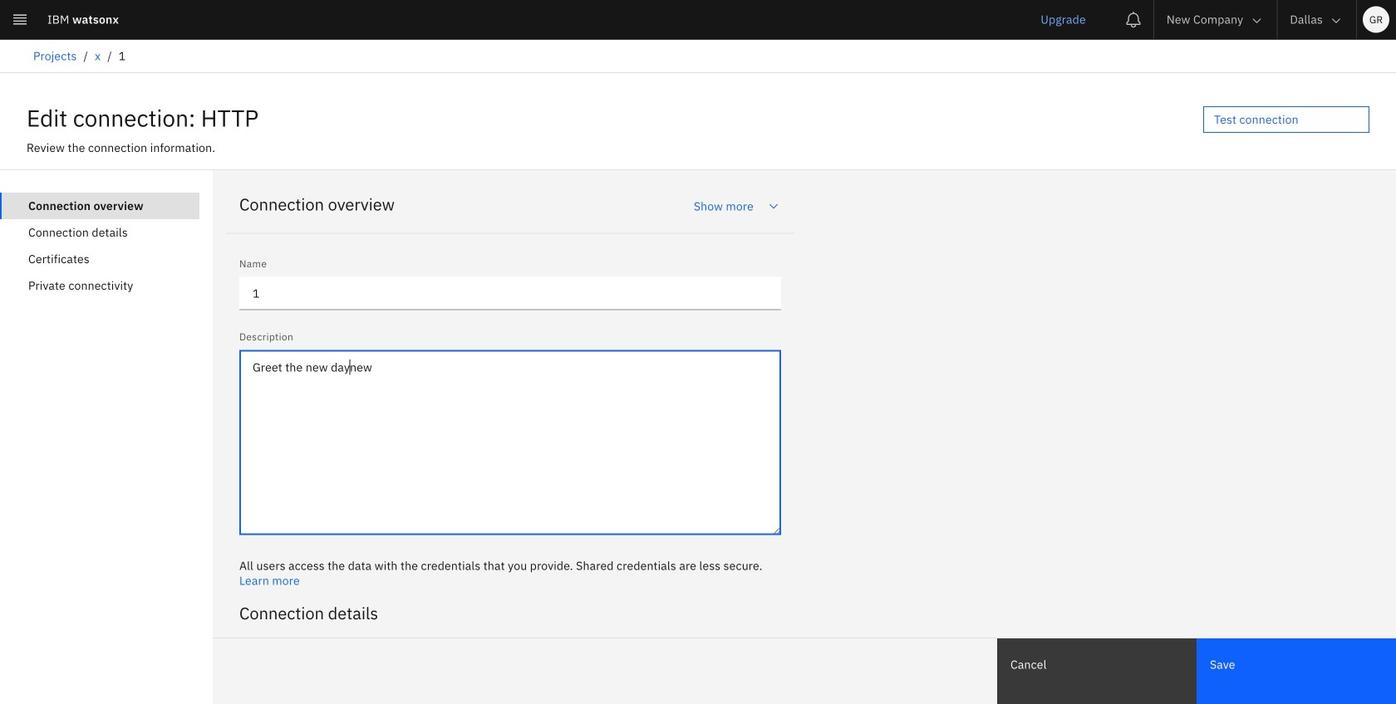 Task type: locate. For each thing, give the bounding box(es) containing it.
None text field
[[239, 659, 781, 692]]

Connection name text field
[[239, 277, 781, 311]]

2 arrow image from the left
[[1330, 14, 1343, 27]]

1 horizontal spatial arrow image
[[1330, 14, 1343, 27]]

0 horizontal spatial arrow image
[[1251, 14, 1264, 27]]

arrow image
[[1251, 14, 1264, 27], [1330, 14, 1343, 27]]



Task type: vqa. For each thing, say whether or not it's contained in the screenshot.
Synthetic data flow image
no



Task type: describe. For each thing, give the bounding box(es) containing it.
global navigation element
[[0, 0, 1397, 705]]

Connection description text field
[[239, 350, 781, 536]]

action bar element
[[0, 40, 1397, 73]]

notifications image
[[1126, 11, 1142, 28]]

1 arrow image from the left
[[1251, 14, 1264, 27]]



